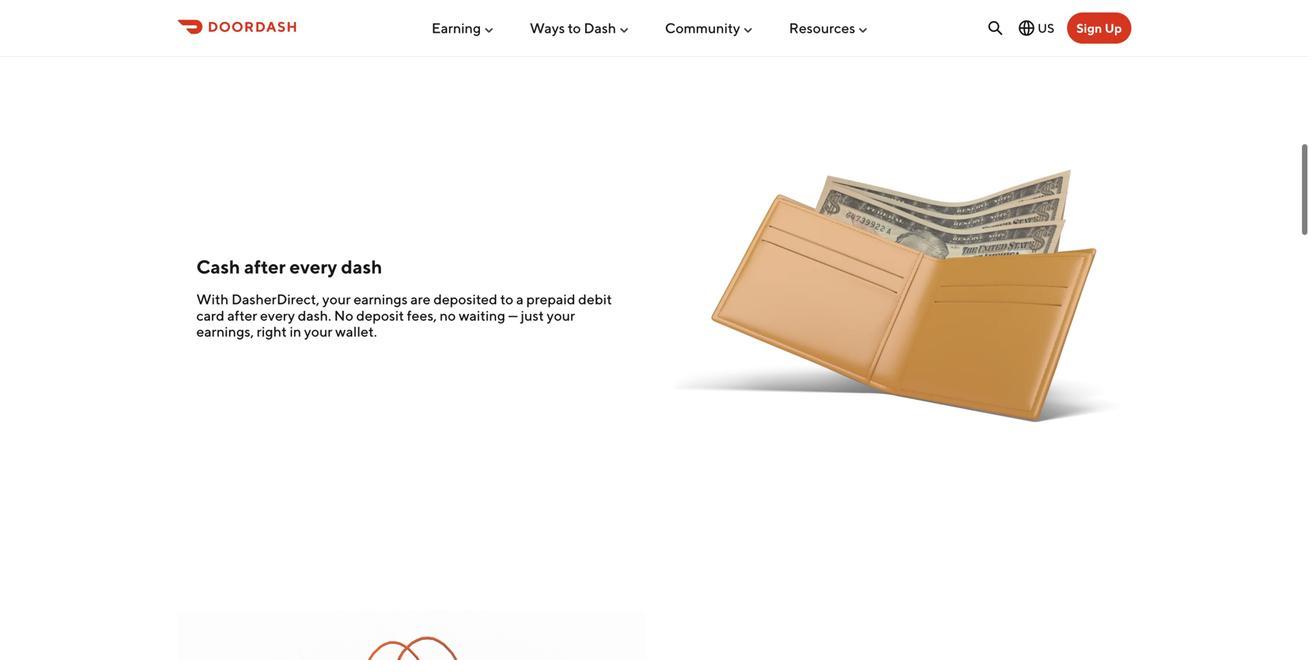 Task type: vqa. For each thing, say whether or not it's contained in the screenshot.
DX DASHER DIRECT REWARDS Image
yes



Task type: locate. For each thing, give the bounding box(es) containing it.
earnings
[[354, 288, 408, 305]]

to
[[568, 20, 581, 36], [500, 288, 513, 305]]

dash
[[341, 253, 382, 276]]

are
[[411, 288, 431, 305]]

waiting
[[459, 305, 505, 321]]

in
[[290, 321, 301, 337]]

1 vertical spatial to
[[500, 288, 513, 305]]

wallet.
[[335, 321, 377, 337]]

card
[[196, 305, 225, 321]]

sign up button
[[1067, 12, 1132, 44]]

prepaid
[[526, 288, 575, 305]]

to left 'dash'
[[568, 20, 581, 36]]

up
[[1105, 21, 1122, 35]]

1 horizontal spatial to
[[568, 20, 581, 36]]

0 vertical spatial every
[[290, 253, 337, 276]]

resources link
[[789, 13, 869, 43]]

debit
[[578, 288, 612, 305]]

after
[[244, 253, 286, 276], [227, 305, 257, 321]]

1 vertical spatial every
[[260, 305, 295, 321]]

every left dash.
[[260, 305, 295, 321]]

after inside with dasherdirect, your earnings are deposited to a prepaid debit card after every dash. no deposit fees, no waiting — just your earnings, right in your wallet.
[[227, 305, 257, 321]]

dx dasher direct cash image
[[664, 85, 1132, 503]]

after up dasherdirect,
[[244, 253, 286, 276]]

to left a
[[500, 288, 513, 305]]

your
[[322, 288, 351, 305], [547, 305, 575, 321], [304, 321, 333, 337]]

1 vertical spatial after
[[227, 305, 257, 321]]

a
[[516, 288, 524, 305]]

your up wallet.
[[322, 288, 351, 305]]

0 vertical spatial after
[[244, 253, 286, 276]]

no
[[334, 305, 353, 321]]

us
[[1038, 21, 1055, 35]]

cash
[[196, 253, 240, 276]]

every
[[290, 253, 337, 276], [260, 305, 295, 321]]

0 horizontal spatial to
[[500, 288, 513, 305]]

just
[[521, 305, 544, 321]]

every inside with dasherdirect, your earnings are deposited to a prepaid debit card after every dash. no deposit fees, no waiting — just your earnings, right in your wallet.
[[260, 305, 295, 321]]

dasherdirect,
[[231, 288, 320, 305]]

your right just
[[547, 305, 575, 321]]

0 vertical spatial to
[[568, 20, 581, 36]]

to inside with dasherdirect, your earnings are deposited to a prepaid debit card after every dash. no deposit fees, no waiting — just your earnings, right in your wallet.
[[500, 288, 513, 305]]

after right "card"
[[227, 305, 257, 321]]

every left dash
[[290, 253, 337, 276]]



Task type: describe. For each thing, give the bounding box(es) containing it.
dx dasher direct rewards image
[[178, 587, 645, 660]]

dash.
[[298, 305, 331, 321]]

right
[[257, 321, 287, 337]]

community link
[[665, 13, 754, 43]]

your right in
[[304, 321, 333, 337]]

sign
[[1077, 21, 1102, 35]]

ways
[[530, 20, 565, 36]]

community
[[665, 20, 740, 36]]

ways to dash link
[[530, 13, 630, 43]]

sign up
[[1077, 21, 1122, 35]]

with
[[196, 288, 229, 305]]

deposit
[[356, 305, 404, 321]]

earnings,
[[196, 321, 254, 337]]

dash
[[584, 20, 616, 36]]

ways to dash
[[530, 20, 616, 36]]

fees,
[[407, 305, 437, 321]]

earning
[[432, 20, 481, 36]]

earning link
[[432, 13, 495, 43]]

resources
[[789, 20, 855, 36]]

cash after every dash
[[196, 253, 382, 276]]

deposited
[[433, 288, 498, 305]]

with dasherdirect, your earnings are deposited to a prepaid debit card after every dash. no deposit fees, no waiting — just your earnings, right in your wallet.
[[196, 288, 612, 337]]

no
[[440, 305, 456, 321]]

—
[[508, 305, 518, 321]]

globe line image
[[1017, 19, 1036, 37]]



